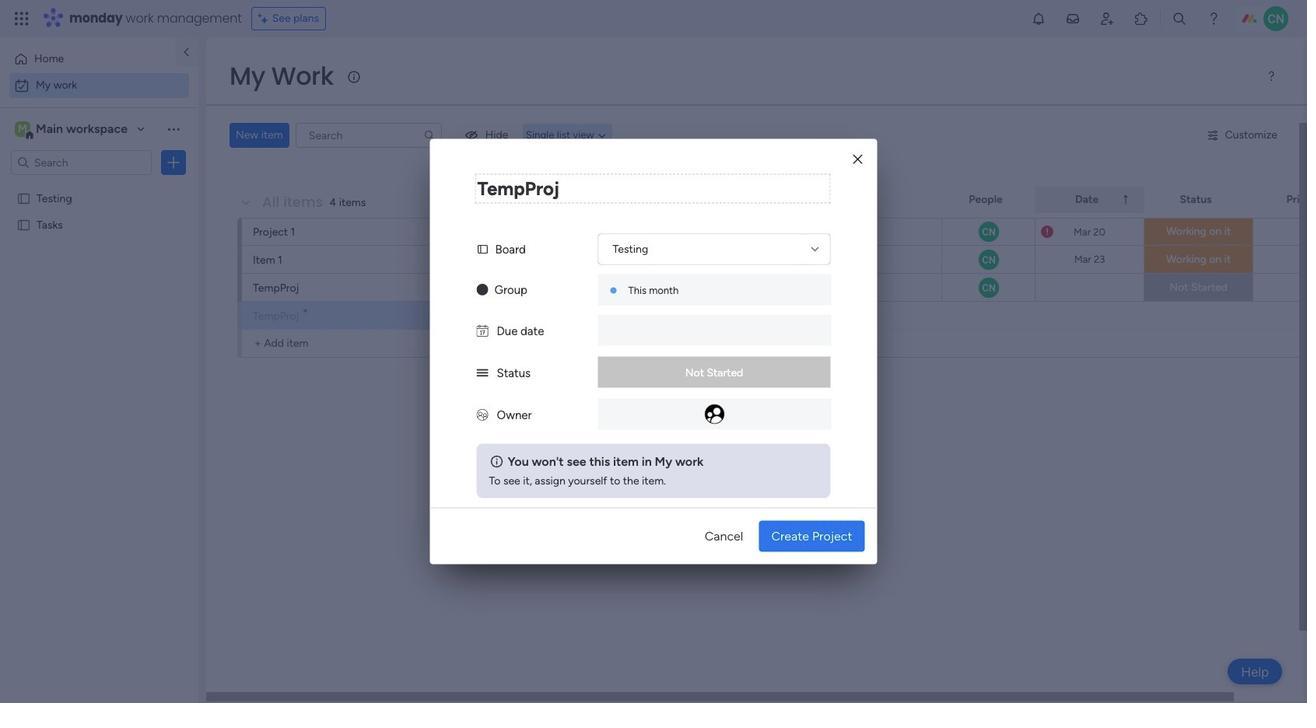 Task type: describe. For each thing, give the bounding box(es) containing it.
1 column header from the left
[[779, 187, 942, 213]]

sort image
[[1120, 194, 1132, 206]]

v2 status image
[[477, 366, 488, 380]]

select product image
[[14, 11, 30, 26]]

search everything image
[[1172, 11, 1188, 26]]

public board image
[[16, 217, 31, 232]]

Filter dashboard by text search field
[[296, 123, 442, 148]]

see plans image
[[258, 10, 272, 27]]

update feed image
[[1065, 11, 1081, 26]]

search image
[[423, 129, 436, 142]]

invite members image
[[1100, 11, 1115, 26]]

2 vertical spatial option
[[0, 184, 198, 187]]

v2 overdue deadline image
[[1041, 225, 1054, 239]]

close image
[[853, 153, 863, 165]]

monday marketplace image
[[1134, 11, 1149, 26]]

cool name image
[[1264, 6, 1289, 31]]



Task type: vqa. For each thing, say whether or not it's contained in the screenshot.
search box
yes



Task type: locate. For each thing, give the bounding box(es) containing it.
0 horizontal spatial column header
[[779, 187, 942, 213]]

workspace selection element
[[15, 120, 130, 140]]

public board image
[[16, 191, 31, 205]]

dapulse date column image
[[477, 324, 488, 338]]

Search in workspace field
[[33, 154, 130, 172]]

column header up v2 overdue deadline image
[[1036, 187, 1145, 213]]

notifications image
[[1031, 11, 1047, 26]]

1 horizontal spatial column header
[[1036, 187, 1145, 213]]

v2 sun image
[[477, 283, 488, 297]]

column header down close icon
[[779, 187, 942, 213]]

0 vertical spatial option
[[9, 47, 166, 72]]

column header
[[779, 187, 942, 213], [1036, 187, 1145, 213]]

option
[[9, 47, 166, 72], [9, 73, 189, 98], [0, 184, 198, 187]]

2 column header from the left
[[1036, 187, 1145, 213]]

1 vertical spatial option
[[9, 73, 189, 98]]

v2 multiple person column image
[[477, 408, 488, 422]]

dialog
[[430, 139, 877, 565]]

list box
[[0, 182, 198, 448]]

None search field
[[296, 123, 442, 148]]

alert
[[477, 444, 831, 498]]

help image
[[1206, 11, 1222, 26]]

workspace image
[[15, 121, 30, 138]]



